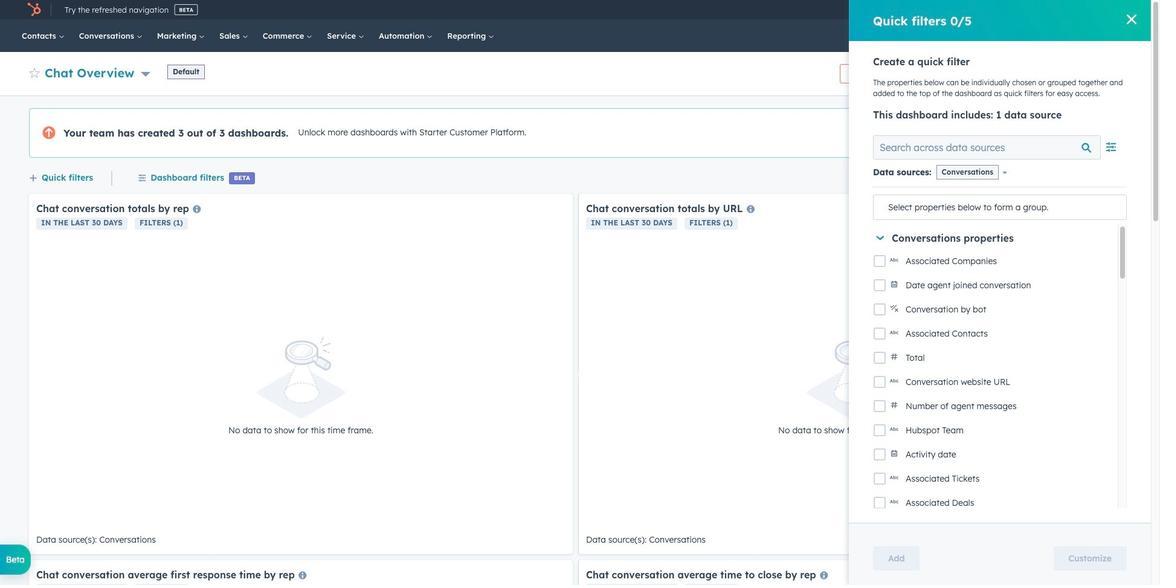 Task type: vqa. For each thing, say whether or not it's contained in the screenshot.
left 'Press to sort.' "IMAGE"
no



Task type: locate. For each thing, give the bounding box(es) containing it.
close image
[[1127, 15, 1137, 24]]

chat conversation totals by rep element
[[29, 194, 573, 554]]

Search across data sources search field
[[873, 135, 1101, 160]]

banner
[[29, 60, 1122, 83]]

Search HubSpot search field
[[972, 25, 1109, 46]]

row group
[[873, 225, 1118, 585]]

menu
[[869, 0, 1137, 19]]

jer mill image
[[1048, 4, 1059, 15]]

chat conversation average time to close by rep element
[[579, 560, 1123, 585]]



Task type: describe. For each thing, give the bounding box(es) containing it.
caret image
[[877, 236, 884, 240]]

chat conversation totals by url element
[[579, 194, 1123, 554]]

marketplaces image
[[957, 5, 968, 16]]

chat conversation average first response time by rep element
[[29, 560, 573, 585]]



